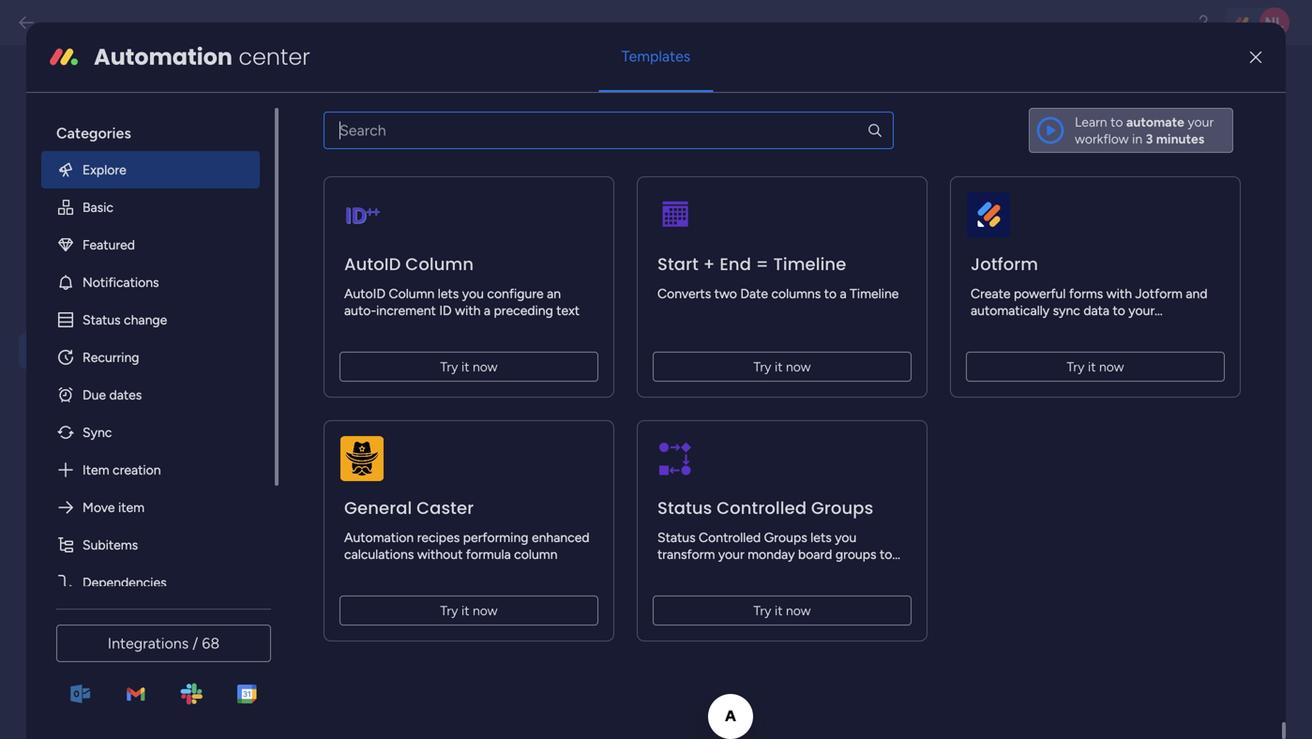 Task type: locate. For each thing, give the bounding box(es) containing it.
try it now button down boards
[[966, 352, 1225, 382]]

timeline up columns
[[774, 252, 847, 276]]

try down process
[[754, 603, 772, 618]]

0 horizontal spatial automation
[[94, 41, 233, 72]]

1 vertical spatial powerful
[[564, 355, 620, 372]]

1 horizontal spatial powerful
[[1014, 285, 1066, 301]]

explore option
[[41, 151, 260, 188]]

1 vertical spatial monday
[[599, 376, 650, 393]]

with right id
[[455, 302, 481, 318]]

api left token
[[368, 418, 389, 435]]

calculations
[[344, 546, 414, 562]]

68
[[202, 635, 220, 652]]

Search for a column type search field
[[324, 111, 894, 149]]

api up billing
[[70, 341, 96, 361]]

lets inside autoid column autoid column lets you configure an auto-increment id with a preceding text
[[438, 285, 459, 301]]

the inside the monday app api gives you powerful capabilities in order to enhance your monday app experience. it's very important to keep your api token secure.
[[368, 355, 391, 372]]

try it now down boards
[[1067, 359, 1124, 375]]

board
[[798, 546, 832, 562]]

general for general
[[70, 175, 128, 196]]

at
[[606, 257, 618, 273]]

general inside button
[[70, 175, 128, 196]]

status change
[[83, 312, 167, 328]]

regenerate
[[621, 138, 679, 152]]

0 horizontal spatial a
[[484, 302, 491, 318]]

try it now button for controlled
[[653, 595, 912, 625]]

your up process
[[718, 546, 745, 562]]

api up the order
[[476, 355, 497, 372]]

1 vertical spatial the
[[368, 355, 391, 372]]

in left 3
[[1132, 131, 1143, 147]]

monday up keep
[[599, 376, 650, 393]]

transform
[[658, 546, 715, 562]]

now for performing
[[473, 603, 498, 618]]

powerful
[[1014, 285, 1066, 301], [564, 355, 620, 372]]

3
[[1146, 131, 1153, 147]]

0 vertical spatial powerful
[[1014, 285, 1066, 301]]

0 horizontal spatial app
[[368, 397, 392, 414]]

your
[[1188, 114, 1214, 130], [1129, 302, 1155, 318], [568, 376, 596, 393], [639, 397, 667, 414], [718, 546, 745, 562]]

1 horizontal spatial timeline
[[850, 285, 899, 301]]

1 horizontal spatial automation
[[344, 529, 414, 545]]

2 horizontal spatial monday
[[748, 546, 795, 562]]

status change option
[[41, 301, 260, 338]]

0 vertical spatial token
[[375, 85, 430, 110]]

are
[[425, 199, 442, 214]]

you down 'documentation'
[[462, 285, 484, 301]]

column up developers.monday.com 'link'
[[406, 252, 474, 276]]

1 vertical spatial you
[[537, 355, 561, 372]]

categories list box
[[41, 108, 279, 601]]

due dates option
[[41, 376, 260, 413]]

general inside general caster automation recipes performing enhanced calculations without formula column
[[344, 496, 412, 520]]

+
[[703, 252, 715, 276]]

you for column
[[462, 285, 484, 301]]

now for controlled
[[786, 603, 811, 618]]

to right groups
[[880, 546, 892, 562]]

dependencies option
[[41, 564, 260, 601]]

to inside start + end = timeline converts two date columns to a timeline
[[824, 285, 837, 301]]

jotform up 'create' on the right top of the page
[[971, 252, 1039, 276]]

administration
[[33, 80, 220, 114]]

you up groups
[[835, 529, 857, 545]]

now down data
[[1099, 359, 1124, 375]]

personal
[[471, 199, 517, 214]]

you inside autoid column autoid column lets you configure an auto-increment id with a preceding text
[[462, 285, 484, 301]]

now down formula
[[473, 603, 498, 618]]

app
[[449, 355, 473, 372], [368, 397, 392, 414]]

learn inside administration learn more
[[33, 120, 68, 137]]

controlled
[[717, 496, 807, 520], [699, 529, 761, 545]]

automation up the calculations
[[344, 529, 414, 545]]

to right data
[[1113, 302, 1126, 318]]

1 vertical spatial timeline
[[850, 285, 899, 301]]

timeline right columns
[[850, 285, 899, 301]]

monday up "capabilities" in the left bottom of the page
[[395, 355, 445, 372]]

item
[[118, 499, 144, 515]]

learn up workflow
[[1075, 114, 1108, 130]]

boards
[[1050, 319, 1090, 335]]

2 vertical spatial you
[[835, 529, 857, 545]]

learn more link
[[33, 118, 236, 139]]

content
[[70, 506, 133, 526]]

2 vertical spatial monday
[[748, 546, 795, 562]]

a down configure
[[484, 302, 491, 318]]

api up developers.monday.com
[[395, 257, 416, 273]]

your right data
[[1129, 302, 1155, 318]]

sync
[[1053, 302, 1081, 318]]

with up data
[[1107, 285, 1132, 301]]

1 horizontal spatial monday
[[599, 376, 650, 393]]

without
[[417, 546, 463, 562]]

api inside "the api documentation can be found at developers.monday.com"
[[395, 257, 416, 273]]

copy
[[648, 168, 679, 184]]

try it now down columns
[[754, 359, 811, 375]]

0 horizontal spatial general
[[70, 175, 128, 196]]

api left tokens
[[520, 199, 539, 214]]

try it now up the order
[[440, 359, 498, 375]]

app up the order
[[449, 355, 473, 372]]

developers.monday.com link
[[368, 278, 521, 295]]

tidy
[[70, 464, 102, 485]]

it for performing
[[461, 603, 470, 618]]

keep
[[605, 397, 636, 414]]

try it now button
[[340, 352, 598, 382], [653, 352, 912, 382], [966, 352, 1225, 382], [340, 595, 598, 625], [653, 595, 912, 625]]

try it now for timeline
[[754, 359, 811, 375]]

there
[[393, 199, 422, 214]]

token for api v2 token
[[375, 85, 430, 110]]

0 vertical spatial lets
[[438, 285, 459, 301]]

token up there
[[394, 136, 432, 153]]

try
[[440, 359, 458, 375], [754, 359, 772, 375], [1067, 359, 1085, 375], [440, 603, 458, 618], [754, 603, 772, 618]]

1 vertical spatial jotform
[[1136, 285, 1183, 301]]

status for change
[[83, 312, 121, 328]]

dapulse info image
[[330, 255, 349, 283]]

content directory
[[70, 506, 204, 526]]

1 horizontal spatial with
[[1107, 285, 1132, 301]]

minutes
[[1156, 131, 1205, 147]]

1 vertical spatial token
[[394, 136, 432, 153]]

0 horizontal spatial lets
[[438, 285, 459, 301]]

try it now button down formula
[[340, 595, 598, 625]]

permissions button
[[19, 580, 236, 617]]

1 vertical spatial status
[[658, 496, 712, 520]]

timeline
[[774, 252, 847, 276], [850, 285, 899, 301]]

autoid
[[344, 252, 401, 276], [344, 285, 386, 301]]

it down stages.
[[775, 603, 783, 618]]

None search field
[[324, 111, 894, 149]]

0 vertical spatial in
[[1132, 131, 1143, 147]]

it down boards
[[1088, 359, 1096, 375]]

column
[[514, 546, 558, 562]]

try it now down stages.
[[754, 603, 811, 618]]

to inside status controlled groups status controlled groups lets you transform your monday board groups to project or process stages.
[[880, 546, 892, 562]]

now
[[473, 359, 498, 375], [786, 359, 811, 375], [1099, 359, 1124, 375], [473, 603, 498, 618], [786, 603, 811, 618]]

0 vertical spatial the
[[368, 257, 391, 273]]

the
[[368, 257, 391, 273], [368, 355, 391, 372]]

groups
[[836, 546, 877, 562]]

you inside the monday app api gives you powerful capabilities in order to enhance your monday app experience. it's very important to keep your api token secure.
[[537, 355, 561, 372]]

groups up groups
[[811, 496, 874, 520]]

cross
[[69, 629, 112, 650]]

now down columns
[[786, 359, 811, 375]]

more
[[71, 120, 104, 137]]

try up the order
[[440, 359, 458, 375]]

jotform left and
[[1136, 285, 1183, 301]]

the up "capabilities" in the left bottom of the page
[[368, 355, 391, 372]]

tokens
[[542, 199, 579, 214]]

app down "capabilities" in the left bottom of the page
[[368, 397, 392, 414]]

status inside "option"
[[83, 312, 121, 328]]

administration learn more
[[33, 80, 220, 137]]

0 vertical spatial autoid
[[344, 252, 401, 276]]

powerful up the sync
[[1014, 285, 1066, 301]]

now for with
[[1099, 359, 1124, 375]]

monday
[[395, 355, 445, 372], [599, 376, 650, 393], [748, 546, 795, 562]]

security
[[70, 299, 132, 319]]

automate
[[1127, 114, 1185, 130]]

0 horizontal spatial timeline
[[774, 252, 847, 276]]

apps
[[70, 547, 109, 567]]

1 vertical spatial lets
[[811, 529, 832, 545]]

try down 'date'
[[754, 359, 772, 375]]

now for timeline
[[786, 359, 811, 375]]

1 autoid from the top
[[344, 252, 401, 276]]

monday up stages.
[[748, 546, 795, 562]]

subitems
[[83, 537, 138, 553]]

0 horizontal spatial you
[[462, 285, 484, 301]]

categories heading
[[41, 108, 260, 151]]

0 horizontal spatial learn
[[33, 120, 68, 137]]

0 vertical spatial you
[[462, 285, 484, 301]]

only
[[445, 199, 468, 214]]

0 vertical spatial status
[[83, 312, 121, 328]]

0 vertical spatial column
[[406, 252, 474, 276]]

personal api token
[[311, 136, 432, 153]]

0 horizontal spatial with
[[455, 302, 481, 318]]

learn left more
[[33, 120, 68, 137]]

0 vertical spatial with
[[1107, 285, 1132, 301]]

2 the from the top
[[368, 355, 391, 372]]

basic
[[83, 199, 114, 215]]

1 horizontal spatial general
[[344, 496, 412, 520]]

0 horizontal spatial powerful
[[564, 355, 620, 372]]

automation up administration
[[94, 41, 233, 72]]

to right columns
[[824, 285, 837, 301]]

0 horizontal spatial groups
[[764, 529, 807, 545]]

dependencies
[[83, 574, 167, 590]]

it up the order
[[461, 359, 470, 375]]

try it now down formula
[[440, 603, 498, 618]]

try for lets
[[440, 359, 458, 375]]

tidy up
[[70, 464, 128, 485]]

column
[[406, 252, 474, 276], [389, 285, 435, 301]]

notifications option
[[41, 263, 260, 301]]

0 horizontal spatial monday
[[395, 355, 445, 372]]

now down stages.
[[786, 603, 811, 618]]

item creation
[[83, 462, 161, 478]]

integrations / 68
[[108, 635, 220, 652]]

1 vertical spatial column
[[389, 285, 435, 301]]

center
[[239, 41, 310, 72]]

try down without
[[440, 603, 458, 618]]

it's
[[471, 397, 489, 414]]

0 vertical spatial jotform
[[971, 252, 1039, 276]]

1 horizontal spatial you
[[537, 355, 561, 372]]

dates
[[109, 387, 142, 403]]

your up minutes
[[1188, 114, 1214, 130]]

try it now button up it's at the bottom left of page
[[340, 352, 598, 382]]

lets
[[438, 285, 459, 301], [811, 529, 832, 545]]

date
[[740, 285, 768, 301]]

try it now
[[440, 359, 498, 375], [754, 359, 811, 375], [1067, 359, 1124, 375], [440, 603, 498, 618], [754, 603, 811, 618]]

1 vertical spatial with
[[455, 302, 481, 318]]

1 vertical spatial autoid
[[344, 285, 386, 301]]

groups up stages.
[[764, 529, 807, 545]]

now up the order
[[473, 359, 498, 375]]

try it now button down stages.
[[653, 595, 912, 625]]

search image
[[867, 122, 884, 139]]

general for general caster automation recipes performing enhanced calculations without formula column
[[344, 496, 412, 520]]

1 horizontal spatial jotform
[[1136, 285, 1183, 301]]

back to workspace image
[[17, 13, 36, 32]]

try down boards
[[1067, 359, 1085, 375]]

sync
[[83, 424, 112, 440]]

it
[[461, 359, 470, 375], [775, 359, 783, 375], [1088, 359, 1096, 375], [461, 603, 470, 618], [775, 603, 783, 618]]

1 vertical spatial a
[[484, 302, 491, 318]]

it down formula
[[461, 603, 470, 618]]

automation
[[94, 41, 233, 72], [344, 529, 414, 545]]

0 vertical spatial groups
[[811, 496, 874, 520]]

powerful inside jotform create powerful forms with jotform and automatically sync data to your monday.com boards
[[1014, 285, 1066, 301]]

it down columns
[[775, 359, 783, 375]]

order
[[457, 376, 490, 393]]

your workflow in
[[1075, 114, 1214, 147]]

2 autoid from the top
[[344, 285, 386, 301]]

automation  center image
[[49, 42, 79, 72]]

item
[[83, 462, 109, 478]]

1 horizontal spatial in
[[1132, 131, 1143, 147]]

monday inside status controlled groups status controlled groups lets you transform your monday board groups to project or process stages.
[[748, 546, 795, 562]]

try for with
[[1067, 359, 1085, 375]]

1 vertical spatial in
[[442, 376, 453, 393]]

account
[[117, 629, 178, 650]]

columns
[[772, 285, 821, 301]]

2 horizontal spatial you
[[835, 529, 857, 545]]

your inside the 'your workflow in'
[[1188, 114, 1214, 130]]

copy button
[[619, 161, 687, 191]]

secure.
[[432, 418, 477, 435]]

general
[[70, 175, 128, 196], [344, 496, 412, 520]]

api inside button
[[70, 341, 96, 361]]

1 horizontal spatial app
[[449, 355, 473, 372]]

you up enhance on the bottom left of page
[[537, 355, 561, 372]]

token right v2
[[375, 85, 430, 110]]

1 horizontal spatial lets
[[811, 529, 832, 545]]

it for timeline
[[775, 359, 783, 375]]

lets up id
[[438, 285, 459, 301]]

general up the calculations
[[344, 496, 412, 520]]

lets up board
[[811, 529, 832, 545]]

1 vertical spatial automation
[[344, 529, 414, 545]]

0 horizontal spatial in
[[442, 376, 453, 393]]

try it now button down columns
[[653, 352, 912, 382]]

the for the monday app api gives you powerful capabilities in order to enhance your monday app experience. it's very important to keep your api token secure.
[[368, 355, 391, 372]]

the right dapulse info image
[[368, 257, 391, 273]]

general up basic
[[70, 175, 128, 196]]

a right columns
[[840, 285, 847, 301]]

0 vertical spatial a
[[840, 285, 847, 301]]

your inside status controlled groups status controlled groups lets you transform your monday board groups to project or process stages.
[[718, 546, 745, 562]]

the inside "the api documentation can be found at developers.monday.com"
[[368, 257, 391, 273]]

customization button
[[19, 209, 236, 245]]

1 vertical spatial general
[[344, 496, 412, 520]]

important
[[523, 397, 585, 414]]

in inside the 'your workflow in'
[[1132, 131, 1143, 147]]

0 vertical spatial general
[[70, 175, 128, 196]]

automation inside general caster automation recipes performing enhanced calculations without formula column
[[344, 529, 414, 545]]

2 vertical spatial status
[[658, 529, 696, 545]]

try it now button for timeline
[[653, 352, 912, 382]]

with
[[1107, 285, 1132, 301], [455, 302, 481, 318]]

powerful up keep
[[564, 355, 620, 372]]

stats
[[122, 423, 159, 443]]

1 horizontal spatial a
[[840, 285, 847, 301]]

1 the from the top
[[368, 257, 391, 273]]

in left the order
[[442, 376, 453, 393]]

due
[[83, 387, 106, 403]]

column up the increment in the left top of the page
[[389, 285, 435, 301]]



Task type: describe. For each thing, give the bounding box(es) containing it.
=
[[756, 252, 769, 276]]

id
[[439, 302, 452, 318]]

try it now button for with
[[966, 352, 1225, 382]]

enhanced
[[532, 529, 590, 545]]

try it now button for performing
[[340, 595, 598, 625]]

performing
[[463, 529, 529, 545]]

personal
[[311, 136, 365, 153]]

move
[[83, 499, 115, 515]]

it for controlled
[[775, 603, 783, 618]]

0 vertical spatial monday
[[395, 355, 445, 372]]

auto-
[[344, 302, 376, 318]]

featured option
[[41, 226, 260, 263]]

your right keep
[[639, 397, 667, 414]]

increment
[[376, 302, 436, 318]]

with inside autoid column autoid column lets you configure an auto-increment id with a preceding text
[[455, 302, 481, 318]]

0 vertical spatial controlled
[[717, 496, 807, 520]]

apps button
[[19, 539, 236, 576]]

the
[[325, 199, 343, 214]]

to left keep
[[589, 397, 602, 414]]

regenerate button
[[613, 130, 687, 160]]

with inside jotform create powerful forms with jotform and automatically sync data to your monday.com boards
[[1107, 285, 1132, 301]]

to up the very
[[494, 376, 507, 393]]

cross account copier
[[69, 629, 178, 675]]

3 minutes
[[1146, 131, 1205, 147]]

try it now for performing
[[440, 603, 498, 618]]

general button
[[19, 167, 236, 204]]

you inside status controlled groups status controlled groups lets you transform your monday board groups to project or process stages.
[[835, 529, 857, 545]]

powerful inside the monday app api gives you powerful capabilities in order to enhance your monday app experience. it's very important to keep your api token secure.
[[564, 355, 620, 372]]

1 vertical spatial groups
[[764, 529, 807, 545]]

the api documentation can be found at developers.monday.com
[[368, 257, 618, 295]]

your up important
[[568, 376, 596, 393]]

try for timeline
[[754, 359, 772, 375]]

copier
[[69, 655, 116, 675]]

the for the api documentation can be found at developers.monday.com
[[368, 257, 391, 273]]

integrations
[[108, 635, 189, 652]]

try it now button for lets
[[340, 352, 598, 382]]

recurring option
[[41, 338, 260, 376]]

a inside start + end = timeline converts two date columns to a timeline
[[840, 285, 847, 301]]

api v2 token
[[311, 85, 430, 110]]

general caster automation recipes performing enhanced calculations without formula column
[[344, 496, 590, 562]]

0 horizontal spatial jotform
[[971, 252, 1039, 276]]

billing
[[70, 382, 114, 402]]

or
[[703, 563, 715, 579]]

api right personal
[[369, 136, 390, 153]]

automatically
[[971, 302, 1050, 318]]

1 horizontal spatial groups
[[811, 496, 874, 520]]

process
[[719, 563, 765, 579]]

try it now for controlled
[[754, 603, 811, 618]]

try for controlled
[[754, 603, 772, 618]]

cross account copier button
[[19, 622, 236, 683]]

v2
[[348, 85, 370, 110]]

learn to automate
[[1075, 114, 1185, 130]]

monday.com
[[971, 319, 1047, 335]]

two
[[715, 285, 737, 301]]

token
[[393, 418, 428, 435]]

recipes
[[417, 529, 460, 545]]

monday icon image
[[330, 353, 348, 381]]

subitems option
[[41, 526, 260, 564]]

it for lets
[[461, 359, 470, 375]]

sync option
[[41, 413, 260, 451]]

autoid column autoid column lets you configure an auto-increment id with a preceding text
[[344, 252, 580, 318]]

try it now for lets
[[440, 359, 498, 375]]

1 vertical spatial app
[[368, 397, 392, 414]]

converts
[[658, 285, 711, 301]]

recurring
[[83, 349, 139, 365]]

in
[[311, 199, 322, 214]]

api left v2
[[311, 85, 343, 110]]

api button
[[19, 333, 236, 369]]

featured
[[83, 237, 135, 253]]

configure
[[487, 285, 544, 301]]

explore
[[83, 162, 126, 178]]

documentation
[[419, 257, 516, 273]]

the monday app api gives you powerful capabilities in order to enhance your monday app experience. it's very important to keep your api token secure.
[[368, 355, 667, 435]]

0 vertical spatial timeline
[[774, 252, 847, 276]]

customization
[[70, 217, 180, 237]]

files o image
[[627, 170, 640, 183]]

end
[[720, 252, 751, 276]]

stages.
[[768, 563, 810, 579]]

preceding
[[494, 302, 553, 318]]

very
[[493, 397, 520, 414]]

token for personal api token
[[394, 136, 432, 153]]

due dates
[[83, 387, 142, 403]]

start + end = timeline converts two date columns to a timeline
[[658, 252, 899, 301]]

a inside autoid column autoid column lets you configure an auto-increment id with a preceding text
[[484, 302, 491, 318]]

it for with
[[1088, 359, 1096, 375]]

status controlled groups status controlled groups lets you transform your monday board groups to project or process stages.
[[658, 496, 892, 579]]

notifications
[[83, 274, 159, 290]]

integrations / 68 button
[[56, 625, 271, 662]]

to inside jotform create powerful forms with jotform and automatically sync data to your monday.com boards
[[1113, 302, 1126, 318]]

usage stats
[[70, 423, 159, 443]]

status for controlled
[[658, 496, 712, 520]]

users
[[70, 258, 113, 278]]

api right the new at the left top of the page
[[372, 199, 390, 214]]

project
[[658, 563, 700, 579]]

to up workflow
[[1111, 114, 1123, 130]]

your inside jotform create powerful forms with jotform and automatically sync data to your monday.com boards
[[1129, 302, 1155, 318]]

security button
[[19, 291, 236, 328]]

directory
[[137, 506, 204, 526]]

creation
[[113, 462, 161, 478]]

new
[[346, 199, 369, 214]]

noah lott image
[[1260, 8, 1290, 38]]

jotform create powerful forms with jotform and automatically sync data to your monday.com boards
[[971, 252, 1208, 335]]

try for performing
[[440, 603, 458, 618]]

0 vertical spatial automation
[[94, 41, 233, 72]]

enhance
[[511, 376, 564, 393]]

you for monday
[[537, 355, 561, 372]]

item creation option
[[41, 451, 260, 489]]

help image
[[1194, 13, 1213, 32]]

in inside the monday app api gives you powerful capabilities in order to enhance your monday app experience. it's very important to keep your api token secure.
[[442, 376, 453, 393]]

create
[[971, 285, 1011, 301]]

start
[[658, 252, 699, 276]]

try it now for with
[[1067, 359, 1124, 375]]

0 vertical spatial app
[[449, 355, 473, 372]]

permissions
[[70, 588, 159, 608]]

forms
[[1069, 285, 1103, 301]]

and
[[1186, 285, 1208, 301]]

data
[[1084, 302, 1110, 318]]

can
[[519, 257, 542, 273]]

found
[[565, 257, 602, 273]]

1 vertical spatial controlled
[[699, 529, 761, 545]]

now for lets
[[473, 359, 498, 375]]

usage
[[70, 423, 118, 443]]

capabilities
[[368, 376, 439, 393]]

caster
[[417, 496, 474, 520]]

categories
[[56, 124, 131, 142]]

basic option
[[41, 188, 260, 226]]

workflow
[[1075, 131, 1129, 147]]

1 horizontal spatial learn
[[1075, 114, 1108, 130]]

lets inside status controlled groups status controlled groups lets you transform your monday board groups to project or process stages.
[[811, 529, 832, 545]]

move item option
[[41, 489, 260, 526]]

an
[[547, 285, 561, 301]]



Task type: vqa. For each thing, say whether or not it's contained in the screenshot.
"is" for declined
no



